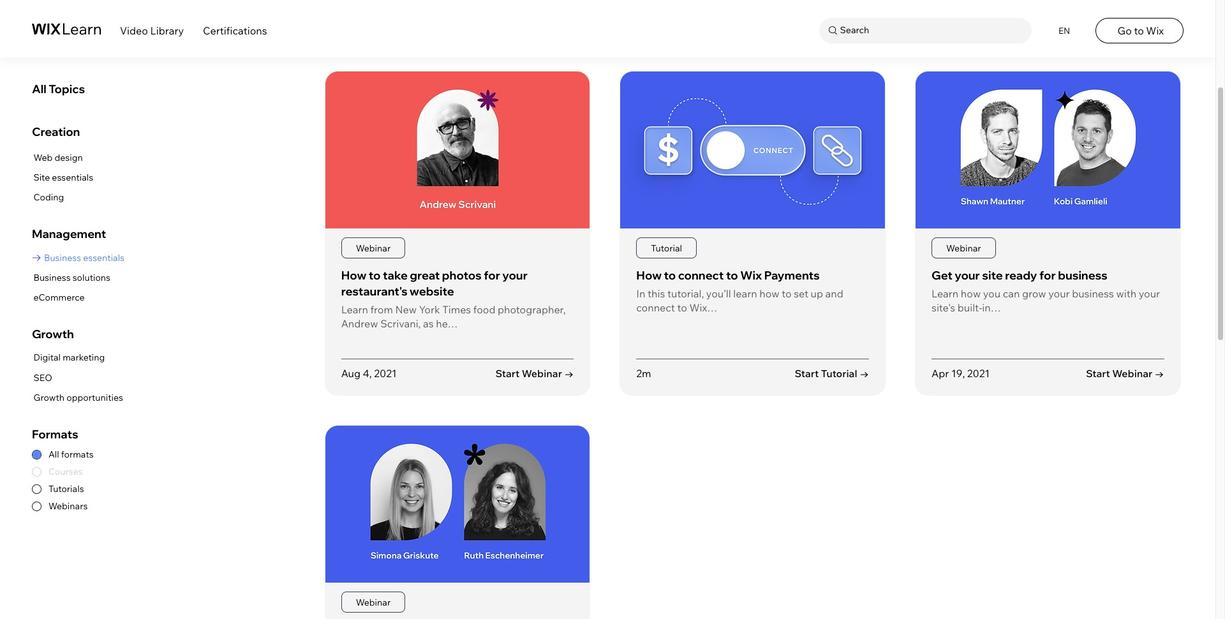 Task type: describe. For each thing, give the bounding box(es) containing it.
a black and white headshot inset on an orange background: andrew scrivani, head tilted with a subtle smile. image
[[325, 72, 590, 229]]

business essentials list item
[[32, 250, 125, 266]]

to up 'this'
[[664, 268, 676, 283]]

formats group
[[32, 427, 306, 512]]

en
[[1059, 25, 1071, 36]]

two black and white headshots inset on a blue background: simona griskute and ruth eschenheimer, smiling. image
[[325, 426, 590, 583]]

marketing
[[63, 352, 105, 364]]

how to connect to wix payments image
[[621, 72, 886, 229]]

start for how to connect to wix payments
[[795, 367, 819, 380]]

coding list item
[[32, 190, 93, 206]]

start webinar → for how to take great photos for your restaurant's website
[[496, 367, 574, 380]]

video library link
[[120, 24, 184, 37]]

management
[[32, 227, 106, 242]]

your right 'grow' on the top
[[1049, 287, 1070, 300]]

this
[[648, 287, 666, 300]]

learn inside get your site ready for business learn how you can grow your business with your site's built-in…
[[932, 287, 959, 300]]

apr
[[932, 367, 950, 380]]

seo list item
[[32, 370, 123, 386]]

how to connect to wix payments link
[[637, 268, 820, 283]]

business solutions button
[[32, 270, 125, 286]]

in…
[[983, 302, 1002, 314]]

how to take great photos for your restaurant's website list item
[[325, 71, 591, 396]]

restaurant's
[[341, 284, 408, 299]]

in
[[637, 287, 646, 300]]

digital marketing list item
[[32, 350, 123, 366]]

for inside how to take great photos for your restaurant's website learn from new york times food photographer, andrew scrivani, as he…
[[484, 268, 500, 283]]

4,
[[363, 367, 372, 380]]

growth for growth opportunities
[[33, 392, 65, 403]]

apr 19, 2021
[[932, 367, 990, 380]]

creation
[[32, 125, 80, 139]]

video
[[120, 24, 148, 37]]

payments
[[765, 268, 820, 283]]

tutorials
[[48, 484, 84, 495]]

how for restaurant's
[[341, 268, 367, 283]]

video library
[[120, 24, 184, 37]]

new
[[396, 303, 417, 316]]

andrew
[[341, 318, 378, 330]]

start tutorial → button
[[795, 367, 870, 381]]

tutorial inside button
[[822, 367, 858, 380]]

web
[[33, 152, 53, 163]]

design
[[55, 152, 83, 163]]

site essentials
[[33, 172, 93, 183]]

solutions
[[73, 272, 110, 283]]

to down tutorial,
[[678, 302, 688, 314]]

digital marketing button
[[32, 350, 123, 366]]

essentials for site essentials
[[52, 172, 93, 183]]

2021 for how
[[968, 367, 990, 380]]

web design
[[33, 152, 83, 163]]

great
[[410, 268, 440, 283]]

formats
[[32, 427, 78, 442]]

certifications link
[[203, 24, 267, 37]]

go
[[1118, 24, 1133, 37]]

|
[[1080, 29, 1083, 43]]

two black and white headshots inset on a blue background: shawn mautner, focused expression, kobi gamileli, smiling. image
[[916, 72, 1181, 229]]

site
[[33, 172, 50, 183]]

seo
[[33, 372, 52, 383]]

start for get your site ready for business
[[1087, 367, 1111, 380]]

seo button
[[32, 370, 123, 386]]

you'll
[[707, 287, 732, 300]]

en button
[[1051, 18, 1077, 43]]

certifications
[[203, 24, 267, 37]]

all topics button
[[32, 75, 306, 104]]

business solutions list item
[[32, 270, 125, 286]]

get your site ready for business learn how you can grow your business with your site's built-in…
[[932, 268, 1161, 314]]

learn
[[734, 287, 758, 300]]

start webinar → for get your site ready for business
[[1087, 367, 1165, 380]]

how to connect to wix payments list item
[[620, 71, 886, 396]]

menu bar containing video library
[[0, 0, 1216, 58]]

set
[[794, 287, 809, 300]]

scrivani,
[[381, 318, 421, 330]]

ready
[[1006, 268, 1038, 283]]

to up learn
[[727, 268, 739, 283]]

get your site ready for business list item
[[916, 71, 1182, 396]]

formats
[[61, 449, 94, 461]]

with
[[1117, 287, 1137, 300]]

wix inside how to connect to wix payments in this tutorial, you'll learn how to set up and connect to wix…
[[741, 268, 762, 283]]

growth for growth
[[32, 327, 74, 342]]

go to wix link
[[1096, 18, 1184, 43]]

how to take great photos for your restaurant's website link
[[341, 268, 528, 299]]

ecommerce button
[[32, 290, 125, 306]]

filtered results region
[[325, 22, 1194, 619]]

webinars
[[48, 501, 88, 512]]

digital
[[33, 352, 61, 364]]

growth opportunities button
[[32, 390, 123, 406]]

business essentials button
[[32, 250, 125, 266]]

courses
[[48, 466, 83, 478]]



Task type: locate. For each thing, give the bounding box(es) containing it.
ecommerce
[[33, 292, 85, 303]]

start inside button
[[795, 367, 819, 380]]

1 horizontal spatial all
[[48, 449, 59, 461]]

2021 for restaurant's
[[374, 367, 397, 380]]

growth inside button
[[33, 392, 65, 403]]

growth up digital
[[32, 327, 74, 342]]

tutorial,
[[668, 287, 704, 300]]

all
[[32, 82, 46, 97], [48, 449, 59, 461]]

coding
[[33, 192, 64, 203]]

0 vertical spatial learn
[[932, 287, 959, 300]]

list containing how to take great photos for your restaurant's website
[[325, 71, 1184, 619]]

how inside how to connect to wix payments in this tutorial, you'll learn how to set up and connect to wix…
[[760, 287, 780, 300]]

business up ecommerce
[[33, 272, 71, 283]]

list for growth
[[32, 350, 123, 406]]

2m
[[637, 367, 652, 380]]

3 → from the left
[[1156, 367, 1165, 380]]

to inside how to take great photos for your restaurant's website learn from new york times food photographer, andrew scrivani, as he…
[[369, 268, 381, 283]]

menu bar
[[0, 0, 1216, 58]]

tutorial
[[651, 242, 683, 254], [822, 367, 858, 380]]

wix right go
[[1147, 24, 1165, 37]]

start webinar →
[[496, 367, 574, 380], [1087, 367, 1165, 380]]

start webinar → button inside get your site ready for business list item
[[1087, 367, 1165, 381]]

photos
[[442, 268, 482, 283]]

1 horizontal spatial start
[[795, 367, 819, 380]]

essentials
[[52, 172, 93, 183], [83, 252, 125, 264]]

your inside how to take great photos for your restaurant's website learn from new york times food photographer, andrew scrivani, as he…
[[503, 268, 528, 283]]

web design list item
[[32, 150, 93, 166]]

1 horizontal spatial start webinar →
[[1087, 367, 1165, 380]]

wix inside menu bar
[[1147, 24, 1165, 37]]

get
[[932, 268, 953, 283]]

start webinar → button for how to take great photos for your restaurant's website
[[496, 367, 574, 381]]

0 vertical spatial tutorial
[[651, 242, 683, 254]]

0 vertical spatial business
[[44, 252, 81, 264]]

0 horizontal spatial how
[[760, 287, 780, 300]]

1 vertical spatial all
[[48, 449, 59, 461]]

Search text field
[[837, 22, 1029, 39]]

growth
[[32, 327, 74, 342], [33, 392, 65, 403]]

site essentials list item
[[32, 170, 93, 186]]

how up the restaurant's
[[341, 268, 367, 283]]

0 horizontal spatial start
[[496, 367, 520, 380]]

0 horizontal spatial learn
[[341, 303, 368, 316]]

photographer,
[[498, 303, 566, 316]]

how up 'this'
[[637, 268, 662, 283]]

all inside all topics button
[[32, 82, 46, 97]]

1 vertical spatial business
[[1073, 287, 1115, 300]]

he…
[[436, 318, 458, 330]]

0 horizontal spatial start webinar →
[[496, 367, 574, 380]]

start webinar → button for get your site ready for business
[[1087, 367, 1165, 381]]

list containing business essentials
[[32, 250, 125, 306]]

start tutorial →
[[795, 367, 870, 380]]

all left topics
[[32, 82, 46, 97]]

connect down 'this'
[[637, 302, 675, 314]]

0 horizontal spatial connect
[[637, 302, 675, 314]]

business
[[44, 252, 81, 264], [33, 272, 71, 283]]

all for all formats
[[48, 449, 59, 461]]

times
[[443, 303, 471, 316]]

to up the restaurant's
[[369, 268, 381, 283]]

business inside 'business essentials' button
[[44, 252, 81, 264]]

list
[[325, 71, 1184, 619], [32, 150, 93, 206], [32, 250, 125, 306], [32, 350, 123, 406]]

aug 4, 2021
[[341, 367, 397, 380]]

to left set
[[782, 287, 792, 300]]

1 start from the left
[[496, 367, 520, 380]]

essentials inside list item
[[52, 172, 93, 183]]

web design button
[[32, 150, 93, 166]]

business for business essentials
[[44, 252, 81, 264]]

business for business solutions
[[33, 272, 71, 283]]

2 start from the left
[[795, 367, 819, 380]]

1 horizontal spatial →
[[860, 367, 870, 380]]

site essentials button
[[32, 170, 93, 186]]

1 horizontal spatial start webinar → button
[[1087, 367, 1165, 381]]

1 horizontal spatial wix
[[1147, 24, 1165, 37]]

2021 right 19,
[[968, 367, 990, 380]]

filters navigation
[[32, 75, 306, 512]]

up
[[811, 287, 824, 300]]

0 vertical spatial business
[[1059, 268, 1108, 283]]

take
[[383, 268, 408, 283]]

how right learn
[[760, 287, 780, 300]]

how up the built-
[[961, 287, 981, 300]]

start webinar → inside the how to take great photos for your restaurant's website list item
[[496, 367, 574, 380]]

essentials inside list item
[[83, 252, 125, 264]]

2 start webinar → from the left
[[1087, 367, 1165, 380]]

webinar list item
[[325, 425, 591, 619]]

your right with at the top of the page
[[1140, 287, 1161, 300]]

how to take great photos for your restaurant's website learn from new york times food photographer, andrew scrivani, as he…
[[341, 268, 566, 330]]

coding button
[[32, 190, 93, 206]]

how inside how to take great photos for your restaurant's website learn from new york times food photographer, andrew scrivani, as he…
[[341, 268, 367, 283]]

all down formats
[[48, 449, 59, 461]]

1 horizontal spatial 2021
[[968, 367, 990, 380]]

digital marketing
[[33, 352, 105, 364]]

website
[[410, 284, 454, 299]]

2 how from the left
[[637, 268, 662, 283]]

0 horizontal spatial wix
[[741, 268, 762, 283]]

start webinar → button inside the how to take great photos for your restaurant's website list item
[[496, 367, 574, 381]]

webinar inside webinar list item
[[356, 597, 391, 608]]

wix up learn
[[741, 268, 762, 283]]

1 vertical spatial tutorial
[[822, 367, 858, 380]]

→
[[565, 367, 574, 380], [860, 367, 870, 380], [1156, 367, 1165, 380]]

business right ready in the right of the page
[[1059, 268, 1108, 283]]

all formats
[[48, 449, 94, 461]]

go to wix
[[1118, 24, 1165, 37]]

get your site ready for business link
[[932, 268, 1108, 283]]

2 horizontal spatial →
[[1156, 367, 1165, 380]]

connect
[[679, 268, 724, 283], [637, 302, 675, 314]]

2021 inside the how to take great photos for your restaurant's website list item
[[374, 367, 397, 380]]

2 → from the left
[[860, 367, 870, 380]]

0 horizontal spatial for
[[484, 268, 500, 283]]

0 vertical spatial wix
[[1147, 24, 1165, 37]]

connect up tutorial,
[[679, 268, 724, 283]]

library
[[150, 24, 184, 37]]

0 vertical spatial all
[[32, 82, 46, 97]]

0 horizontal spatial →
[[565, 367, 574, 380]]

2021 right 4,
[[374, 367, 397, 380]]

for inside get your site ready for business learn how you can grow your business with your site's built-in…
[[1040, 268, 1056, 283]]

essentials down design
[[52, 172, 93, 183]]

1 how from the left
[[341, 268, 367, 283]]

business up business solutions
[[44, 252, 81, 264]]

1 vertical spatial connect
[[637, 302, 675, 314]]

1 horizontal spatial how
[[961, 287, 981, 300]]

your left site
[[955, 268, 981, 283]]

business
[[1059, 268, 1108, 283], [1073, 287, 1115, 300]]

→ inside the how to take great photos for your restaurant's website list item
[[565, 367, 574, 380]]

→ inside button
[[860, 367, 870, 380]]

how
[[341, 268, 367, 283], [637, 268, 662, 283]]

1 start webinar → from the left
[[496, 367, 574, 380]]

for right photos
[[484, 268, 500, 283]]

→ for get your site ready for business
[[1156, 367, 1165, 380]]

how to connect to wix payments in this tutorial, you'll learn how to set up and connect to wix…
[[637, 268, 844, 314]]

start for how to take great photos for your restaurant's website
[[496, 367, 520, 380]]

1 vertical spatial essentials
[[83, 252, 125, 264]]

1 2021 from the left
[[374, 367, 397, 380]]

business solutions
[[33, 272, 110, 283]]

topics
[[49, 82, 85, 97]]

all for all topics
[[32, 82, 46, 97]]

wix…
[[690, 302, 718, 314]]

as
[[423, 318, 434, 330]]

opportunities
[[67, 392, 123, 403]]

2 how from the left
[[961, 287, 981, 300]]

2021
[[374, 367, 397, 380], [968, 367, 990, 380]]

1 for from the left
[[484, 268, 500, 283]]

3 start from the left
[[1087, 367, 1111, 380]]

list inside filtered results region
[[325, 71, 1184, 619]]

0 vertical spatial essentials
[[52, 172, 93, 183]]

sort by  |
[[1036, 29, 1083, 43]]

site's
[[932, 302, 956, 314]]

your up photographer,
[[503, 268, 528, 283]]

to right go
[[1135, 24, 1145, 37]]

how for this
[[637, 268, 662, 283]]

to
[[1135, 24, 1145, 37], [369, 268, 381, 283], [664, 268, 676, 283], [727, 268, 739, 283], [782, 287, 792, 300], [678, 302, 688, 314]]

1 start webinar → button from the left
[[496, 367, 574, 381]]

all inside formats group
[[48, 449, 59, 461]]

1 vertical spatial wix
[[741, 268, 762, 283]]

2021 inside get your site ready for business list item
[[968, 367, 990, 380]]

0 horizontal spatial how
[[341, 268, 367, 283]]

0 horizontal spatial all
[[32, 82, 46, 97]]

ecommerce list item
[[32, 290, 125, 306]]

0 vertical spatial growth
[[32, 327, 74, 342]]

list for management
[[32, 250, 125, 306]]

growth opportunities
[[33, 392, 123, 403]]

learn up andrew at the bottom of the page
[[341, 303, 368, 316]]

0 horizontal spatial start webinar → button
[[496, 367, 574, 381]]

growth down seo
[[33, 392, 65, 403]]

1 vertical spatial growth
[[33, 392, 65, 403]]

wix
[[1147, 24, 1165, 37], [741, 268, 762, 283]]

→ inside get your site ready for business list item
[[1156, 367, 1165, 380]]

2 horizontal spatial start
[[1087, 367, 1111, 380]]

start inside get your site ready for business list item
[[1087, 367, 1111, 380]]

how inside get your site ready for business learn how you can grow your business with your site's built-in…
[[961, 287, 981, 300]]

essentials for business essentials
[[83, 252, 125, 264]]

built-
[[958, 302, 983, 314]]

sort
[[1036, 29, 1059, 43]]

1 horizontal spatial how
[[637, 268, 662, 283]]

1 horizontal spatial connect
[[679, 268, 724, 283]]

start webinar → inside get your site ready for business list item
[[1087, 367, 1165, 380]]

how inside how to connect to wix payments in this tutorial, you'll learn how to set up and connect to wix…
[[637, 268, 662, 283]]

1 vertical spatial learn
[[341, 303, 368, 316]]

start webinar → button
[[496, 367, 574, 381], [1087, 367, 1165, 381]]

business essentials
[[44, 252, 125, 264]]

2 for from the left
[[1040, 268, 1056, 283]]

19,
[[952, 367, 966, 380]]

1 horizontal spatial learn
[[932, 287, 959, 300]]

webinar
[[356, 242, 391, 254], [947, 242, 982, 254], [522, 367, 562, 380], [1113, 367, 1153, 380], [356, 597, 391, 608]]

→ for how to take great photos for your restaurant's website
[[565, 367, 574, 380]]

essentials up "solutions"
[[83, 252, 125, 264]]

list for creation
[[32, 150, 93, 206]]

1 vertical spatial business
[[33, 272, 71, 283]]

start
[[496, 367, 520, 380], [795, 367, 819, 380], [1087, 367, 1111, 380]]

0 horizontal spatial tutorial
[[651, 242, 683, 254]]

→ for how to connect to wix payments
[[860, 367, 870, 380]]

from
[[371, 303, 393, 316]]

growth opportunities list item
[[32, 390, 123, 406]]

york
[[419, 303, 440, 316]]

learn
[[932, 287, 959, 300], [341, 303, 368, 316]]

aug
[[341, 367, 361, 380]]

can
[[1004, 287, 1021, 300]]

2 start webinar → button from the left
[[1087, 367, 1165, 381]]

2 2021 from the left
[[968, 367, 990, 380]]

start inside the how to take great photos for your restaurant's website list item
[[496, 367, 520, 380]]

0 vertical spatial connect
[[679, 268, 724, 283]]

site
[[983, 268, 1004, 283]]

0 horizontal spatial 2021
[[374, 367, 397, 380]]

1 → from the left
[[565, 367, 574, 380]]

business left with at the top of the page
[[1073, 287, 1115, 300]]

list containing digital marketing
[[32, 350, 123, 406]]

grow
[[1023, 287, 1047, 300]]

1 how from the left
[[760, 287, 780, 300]]

all topics
[[32, 82, 85, 97]]

learn inside how to take great photos for your restaurant's website learn from new york times food photographer, andrew scrivani, as he…
[[341, 303, 368, 316]]

food
[[474, 303, 496, 316]]

1 horizontal spatial tutorial
[[822, 367, 858, 380]]

list containing web design
[[32, 150, 93, 206]]

for up 'grow' on the top
[[1040, 268, 1056, 283]]

business inside business solutions button
[[33, 272, 71, 283]]

you
[[984, 287, 1001, 300]]

to inside menu bar
[[1135, 24, 1145, 37]]

and
[[826, 287, 844, 300]]

1 horizontal spatial for
[[1040, 268, 1056, 283]]

learn up site's
[[932, 287, 959, 300]]



Task type: vqa. For each thing, say whether or not it's contained in the screenshot.
Set
yes



